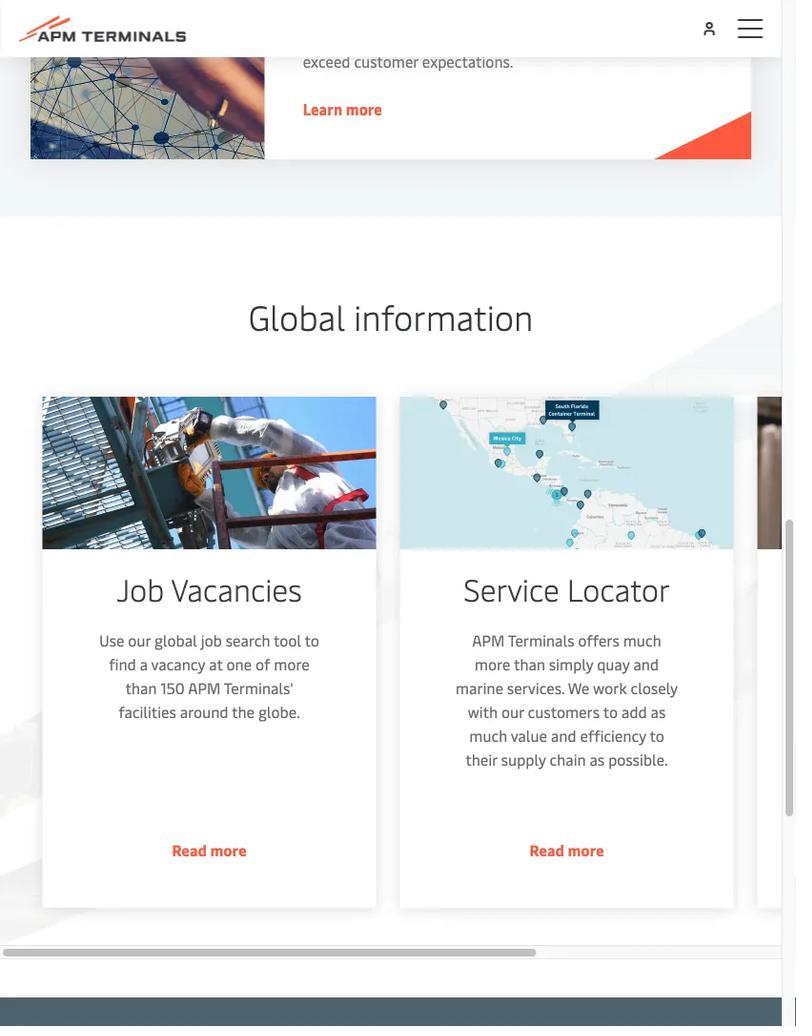 Task type: vqa. For each thing, say whether or not it's contained in the screenshot.
at
yes



Task type: describe. For each thing, give the bounding box(es) containing it.
at
[[209, 654, 223, 675]]

global information
[[249, 294, 534, 340]]

vacancy
[[151, 654, 205, 675]]

information
[[354, 294, 534, 340]]

efficiency
[[580, 726, 647, 746]]

chain
[[550, 750, 586, 770]]

1 horizontal spatial to
[[604, 702, 618, 723]]

search
[[226, 631, 270, 651]]

global
[[154, 631, 197, 651]]

150
[[161, 678, 185, 699]]

value
[[511, 726, 548, 746]]

more inside the use our global job search tool to find a vacancy at one of  more than 150 apm terminals' facilities around the globe.
[[274, 654, 310, 675]]

0 horizontal spatial much
[[470, 726, 508, 746]]

0 vertical spatial and
[[634, 654, 659, 675]]

more inside learn more link
[[346, 99, 382, 120]]

service
[[464, 569, 560, 610]]

customers
[[528, 702, 600, 723]]

work
[[593, 678, 627, 699]]

we
[[568, 678, 590, 699]]

read for vacancies
[[172, 840, 207, 861]]

find
[[109, 654, 136, 675]]

job
[[201, 631, 222, 651]]

marine
[[456, 678, 504, 699]]

terminals
[[508, 631, 575, 651]]

learn more
[[303, 99, 382, 120]]

service locator
[[464, 569, 670, 610]]

offers
[[578, 631, 620, 651]]

terminals'
[[224, 678, 293, 699]]

around
[[180, 702, 228, 723]]

vacancies
[[171, 569, 302, 610]]

read more for vacancies
[[172, 840, 247, 861]]

simply
[[549, 654, 594, 675]]

job vacancies
[[117, 569, 302, 610]]

than inside apm terminals offers much more than simply quay and marine services. we work closely with our customers to add as much value and efficiency to their supply chain as possible.
[[514, 654, 546, 675]]

globe.
[[258, 702, 300, 723]]

read for locator
[[530, 840, 565, 861]]

a
[[140, 654, 148, 675]]

add
[[622, 702, 647, 723]]

quay
[[597, 654, 630, 675]]

to inside the use our global job search tool to find a vacancy at one of  more than 150 apm terminals' facilities around the globe.
[[305, 631, 319, 651]]

1 vertical spatial and
[[551, 726, 577, 746]]



Task type: locate. For each thing, give the bounding box(es) containing it.
more inside apm terminals offers much more than simply quay and marine services. we work closely with our customers to add as much value and efficiency to their supply chain as possible.
[[475, 654, 511, 675]]

0 horizontal spatial read more
[[172, 840, 247, 861]]

apm terminals launches global customer alerts solution image
[[758, 397, 796, 550]]

0 vertical spatial much
[[624, 631, 662, 651]]

than
[[514, 654, 546, 675], [125, 678, 157, 699]]

global
[[249, 294, 345, 340]]

of
[[256, 654, 270, 675]]

1 vertical spatial apm
[[188, 678, 221, 699]]

our
[[128, 631, 151, 651], [502, 702, 524, 723]]

closely
[[631, 678, 678, 699]]

1 horizontal spatial apm
[[472, 631, 505, 651]]

more
[[346, 99, 382, 120], [274, 654, 310, 675], [475, 654, 511, 675], [210, 840, 247, 861], [568, 840, 604, 861]]

locator
[[567, 569, 670, 610]]

as
[[651, 702, 666, 723], [590, 750, 605, 770]]

0 horizontal spatial as
[[590, 750, 605, 770]]

apm terminals api - data transfer image
[[31, 0, 265, 160]]

2 horizontal spatial to
[[650, 726, 665, 746]]

learn more link
[[31, 0, 752, 160]]

and down customers
[[551, 726, 577, 746]]

our up value
[[502, 702, 524, 723]]

2 read from the left
[[530, 840, 565, 861]]

team building event at apm terminals image
[[42, 397, 376, 550]]

to left add
[[604, 702, 618, 723]]

0 vertical spatial as
[[651, 702, 666, 723]]

find services offered by apm terminals globally image
[[400, 397, 734, 550]]

one
[[227, 654, 252, 675]]

our inside the use our global job search tool to find a vacancy at one of  more than 150 apm terminals' facilities around the globe.
[[128, 631, 151, 651]]

0 vertical spatial apm
[[472, 631, 505, 651]]

1 horizontal spatial our
[[502, 702, 524, 723]]

as right add
[[651, 702, 666, 723]]

much down with
[[470, 726, 508, 746]]

1 vertical spatial than
[[125, 678, 157, 699]]

0 horizontal spatial apm
[[188, 678, 221, 699]]

1 vertical spatial much
[[470, 726, 508, 746]]

1 horizontal spatial than
[[514, 654, 546, 675]]

apm
[[472, 631, 505, 651], [188, 678, 221, 699]]

0 vertical spatial to
[[305, 631, 319, 651]]

0 vertical spatial than
[[514, 654, 546, 675]]

to up possible.
[[650, 726, 665, 746]]

0 horizontal spatial than
[[125, 678, 157, 699]]

0 vertical spatial our
[[128, 631, 151, 651]]

1 horizontal spatial read more
[[530, 840, 604, 861]]

0 horizontal spatial our
[[128, 631, 151, 651]]

0 horizontal spatial to
[[305, 631, 319, 651]]

0 horizontal spatial read
[[172, 840, 207, 861]]

and up closely
[[634, 654, 659, 675]]

the
[[232, 702, 255, 723]]

2 vertical spatial to
[[650, 726, 665, 746]]

possible.
[[609, 750, 668, 770]]

0 horizontal spatial and
[[551, 726, 577, 746]]

than inside the use our global job search tool to find a vacancy at one of  more than 150 apm terminals' facilities around the globe.
[[125, 678, 157, 699]]

1 vertical spatial our
[[502, 702, 524, 723]]

apm inside the use our global job search tool to find a vacancy at one of  more than 150 apm terminals' facilities around the globe.
[[188, 678, 221, 699]]

supply
[[501, 750, 546, 770]]

than up 'services.'
[[514, 654, 546, 675]]

1 read from the left
[[172, 840, 207, 861]]

1 horizontal spatial much
[[624, 631, 662, 651]]

1 vertical spatial to
[[604, 702, 618, 723]]

read more
[[172, 840, 247, 861], [530, 840, 604, 861]]

and
[[634, 654, 659, 675], [551, 726, 577, 746]]

use our global job search tool to find a vacancy at one of  more than 150 apm terminals' facilities around the globe.
[[99, 631, 319, 723]]

tool
[[274, 631, 301, 651]]

services.
[[507, 678, 565, 699]]

apm terminals offers much more than simply quay and marine services. we work closely with our customers to add as much value and efficiency to their supply chain as possible.
[[456, 631, 678, 770]]

our up a
[[128, 631, 151, 651]]

with
[[468, 702, 498, 723]]

1 read more from the left
[[172, 840, 247, 861]]

our inside apm terminals offers much more than simply quay and marine services. we work closely with our customers to add as much value and efficiency to their supply chain as possible.
[[502, 702, 524, 723]]

their
[[466, 750, 498, 770]]

1 horizontal spatial and
[[634, 654, 659, 675]]

to
[[305, 631, 319, 651], [604, 702, 618, 723], [650, 726, 665, 746]]

job
[[117, 569, 164, 610]]

much
[[624, 631, 662, 651], [470, 726, 508, 746]]

1 vertical spatial as
[[590, 750, 605, 770]]

as down the efficiency
[[590, 750, 605, 770]]

to right tool
[[305, 631, 319, 651]]

use
[[99, 631, 124, 651]]

facilities
[[119, 702, 176, 723]]

much up quay
[[624, 631, 662, 651]]

learn
[[303, 99, 343, 120]]

1 horizontal spatial as
[[651, 702, 666, 723]]

apm up around
[[188, 678, 221, 699]]

2 read more from the left
[[530, 840, 604, 861]]

read
[[172, 840, 207, 861], [530, 840, 565, 861]]

1 horizontal spatial read
[[530, 840, 565, 861]]

than down a
[[125, 678, 157, 699]]

apm inside apm terminals offers much more than simply quay and marine services. we work closely with our customers to add as much value and efficiency to their supply chain as possible.
[[472, 631, 505, 651]]

read more for locator
[[530, 840, 604, 861]]

apm up marine
[[472, 631, 505, 651]]



